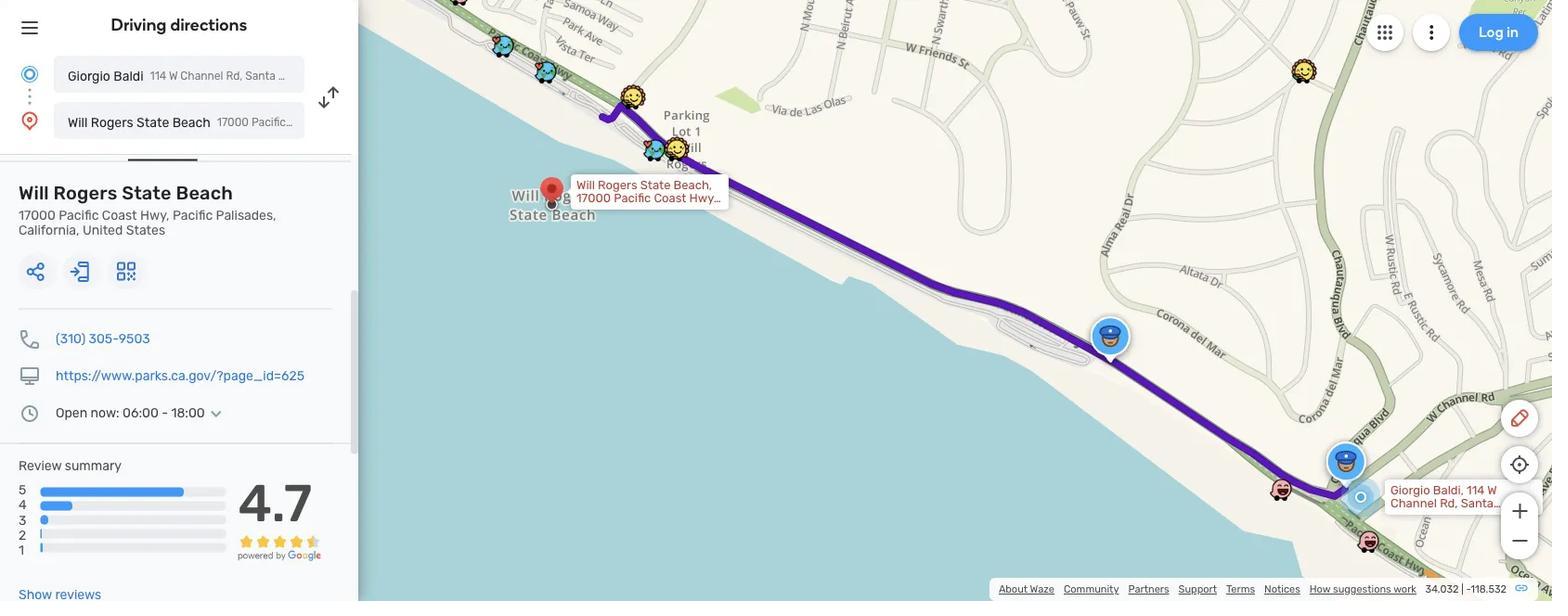 Task type: locate. For each thing, give the bounding box(es) containing it.
ca inside giorgio baldi 114 w channel rd, santa monica, ca 90402, usa
[[321, 70, 335, 83]]

1 horizontal spatial 90402,
[[1456, 510, 1496, 524]]

state up hwy,
[[122, 182, 172, 204]]

pacific
[[59, 208, 99, 223], [173, 208, 213, 223]]

pacific right hwy,
[[173, 208, 213, 223]]

usa inside giorgio baldi 114 w channel rd, santa monica, ca 90402, usa
[[378, 70, 400, 83]]

w inside giorgio baldi 114 w channel rd, santa monica, ca 90402, usa
[[169, 70, 178, 83]]

rd, inside giorgio baldi 114 w channel rd, santa monica, ca 90402, usa
[[226, 70, 243, 83]]

w inside giorgio baldi, 114 w channel rd, santa monica, ca 90402, usa
[[1488, 484, 1497, 498]]

1 vertical spatial rogers
[[53, 182, 117, 204]]

0 horizontal spatial 90402,
[[338, 70, 375, 83]]

usa
[[378, 70, 400, 83], [1499, 510, 1523, 524]]

0 horizontal spatial rd,
[[226, 70, 243, 83]]

terms
[[1227, 584, 1255, 596]]

305-
[[89, 331, 119, 347]]

baldi,
[[1433, 484, 1464, 498]]

rd,
[[226, 70, 243, 83], [1440, 497, 1458, 511]]

0 vertical spatial channel
[[180, 70, 223, 83]]

monica,
[[278, 70, 318, 83], [1391, 510, 1434, 524]]

0 horizontal spatial santa
[[245, 70, 276, 83]]

0 vertical spatial state
[[137, 115, 169, 130]]

0 vertical spatial monica,
[[278, 70, 318, 83]]

beach for will rogers state beach
[[172, 115, 211, 130]]

4.7
[[238, 473, 312, 534]]

rogers up coast
[[53, 182, 117, 204]]

will inside button
[[68, 115, 88, 130]]

0 horizontal spatial w
[[169, 70, 178, 83]]

computer image
[[19, 365, 41, 388]]

0 horizontal spatial pacific
[[59, 208, 99, 223]]

0 horizontal spatial 114
[[150, 70, 166, 83]]

beach inside will rogers state beach 17000 pacific coast hwy, pacific palisades, california, united states
[[176, 182, 233, 204]]

0 vertical spatial 114
[[150, 70, 166, 83]]

0 horizontal spatial channel
[[180, 70, 223, 83]]

w for baldi
[[169, 70, 178, 83]]

partners
[[1129, 584, 1170, 596]]

06:00
[[123, 406, 159, 421]]

1 horizontal spatial w
[[1488, 484, 1497, 498]]

114 inside giorgio baldi 114 w channel rd, santa monica, ca 90402, usa
[[150, 70, 166, 83]]

(310)
[[56, 331, 86, 347]]

1 vertical spatial channel
[[1391, 497, 1437, 511]]

giorgio baldi, 114 w channel rd, santa monica, ca 90402, usa
[[1391, 484, 1523, 524]]

5 4 3 2 1
[[19, 483, 27, 558]]

1 horizontal spatial 114
[[1467, 484, 1485, 498]]

1 horizontal spatial monica,
[[1391, 510, 1434, 524]]

ca inside giorgio baldi, 114 w channel rd, santa monica, ca 90402, usa
[[1437, 510, 1453, 524]]

0 horizontal spatial giorgio
[[68, 68, 110, 84]]

1 horizontal spatial santa
[[1461, 497, 1494, 511]]

0 vertical spatial santa
[[245, 70, 276, 83]]

1 vertical spatial state
[[122, 182, 172, 204]]

90402, for baldi,
[[1456, 510, 1496, 524]]

0 horizontal spatial ca
[[321, 70, 335, 83]]

1 vertical spatial -
[[1466, 584, 1471, 596]]

- right |
[[1466, 584, 1471, 596]]

summary
[[65, 459, 122, 474]]

will rogers state beach 17000 pacific coast hwy, pacific palisades, california, united states
[[19, 182, 276, 238]]

1 horizontal spatial will
[[68, 115, 88, 130]]

starting point button
[[19, 131, 100, 159]]

chevron down image
[[205, 406, 227, 421]]

1 vertical spatial rd,
[[1440, 497, 1458, 511]]

channel for baldi
[[180, 70, 223, 83]]

review summary
[[19, 459, 122, 474]]

1 vertical spatial usa
[[1499, 510, 1523, 524]]

rogers inside will rogers state beach 17000 pacific coast hwy, pacific palisades, california, united states
[[53, 182, 117, 204]]

2 pacific from the left
[[173, 208, 213, 223]]

santa inside giorgio baldi 114 w channel rd, santa monica, ca 90402, usa
[[245, 70, 276, 83]]

rd, for baldi
[[226, 70, 243, 83]]

rogers inside button
[[91, 115, 133, 130]]

channel inside giorgio baldi, 114 w channel rd, santa monica, ca 90402, usa
[[1391, 497, 1437, 511]]

0 horizontal spatial usa
[[378, 70, 400, 83]]

state up destination
[[137, 115, 169, 130]]

w for baldi,
[[1488, 484, 1497, 498]]

notices
[[1265, 584, 1301, 596]]

santa
[[245, 70, 276, 83], [1461, 497, 1494, 511]]

1 horizontal spatial giorgio
[[1391, 484, 1430, 498]]

pencil image
[[1509, 408, 1531, 430]]

|
[[1462, 584, 1464, 596]]

114 right baldi
[[150, 70, 166, 83]]

channel up will rogers state beach button
[[180, 70, 223, 83]]

1 vertical spatial 90402,
[[1456, 510, 1496, 524]]

state
[[137, 115, 169, 130], [122, 182, 172, 204]]

santa left zoom in image
[[1461, 497, 1494, 511]]

1 horizontal spatial pacific
[[173, 208, 213, 223]]

1 vertical spatial w
[[1488, 484, 1497, 498]]

0 vertical spatial 90402,
[[338, 70, 375, 83]]

0 vertical spatial giorgio
[[68, 68, 110, 84]]

ca for baldi
[[321, 70, 335, 83]]

1 vertical spatial 114
[[1467, 484, 1485, 498]]

90402,
[[338, 70, 375, 83], [1456, 510, 1496, 524]]

clock image
[[19, 403, 41, 425]]

118.532
[[1471, 584, 1507, 596]]

beach inside button
[[172, 115, 211, 130]]

ca
[[321, 70, 335, 83], [1437, 510, 1453, 524]]

90402, inside giorgio baldi 114 w channel rd, santa monica, ca 90402, usa
[[338, 70, 375, 83]]

rogers
[[91, 115, 133, 130], [53, 182, 117, 204]]

https://www.parks.ca.gov/?page_id=625 link
[[56, 369, 305, 384]]

beach up palisades,
[[176, 182, 233, 204]]

zoom in image
[[1508, 500, 1532, 523]]

- left 18:00
[[162, 406, 168, 421]]

https://www.parks.ca.gov/?page_id=625
[[56, 369, 305, 384]]

about waze link
[[999, 584, 1055, 596]]

1 pacific from the left
[[59, 208, 99, 223]]

0 vertical spatial w
[[169, 70, 178, 83]]

destination
[[128, 131, 197, 147]]

monica, inside giorgio baldi, 114 w channel rd, santa monica, ca 90402, usa
[[1391, 510, 1434, 524]]

usa inside giorgio baldi, 114 w channel rd, santa monica, ca 90402, usa
[[1499, 510, 1523, 524]]

beach
[[172, 115, 211, 130], [176, 182, 233, 204]]

will
[[68, 115, 88, 130], [19, 182, 49, 204]]

0 vertical spatial ca
[[321, 70, 335, 83]]

giorgio left baldi
[[68, 68, 110, 84]]

driving directions
[[111, 15, 247, 35]]

giorgio left baldi,
[[1391, 484, 1430, 498]]

0 vertical spatial rogers
[[91, 115, 133, 130]]

driving
[[111, 15, 167, 35]]

community link
[[1064, 584, 1119, 596]]

will inside will rogers state beach 17000 pacific coast hwy, pacific palisades, california, united states
[[19, 182, 49, 204]]

giorgio
[[68, 68, 110, 84], [1391, 484, 1430, 498]]

santa inside giorgio baldi, 114 w channel rd, santa monica, ca 90402, usa
[[1461, 497, 1494, 511]]

now:
[[91, 406, 120, 421]]

usa for baldi
[[378, 70, 400, 83]]

1 horizontal spatial usa
[[1499, 510, 1523, 524]]

1 vertical spatial monica,
[[1391, 510, 1434, 524]]

starting
[[19, 131, 66, 147]]

starting point
[[19, 131, 100, 147]]

partners link
[[1129, 584, 1170, 596]]

channel inside giorgio baldi 114 w channel rd, santa monica, ca 90402, usa
[[180, 70, 223, 83]]

support
[[1179, 584, 1217, 596]]

-
[[162, 406, 168, 421], [1466, 584, 1471, 596]]

will up 17000
[[19, 182, 49, 204]]

0 vertical spatial rd,
[[226, 70, 243, 83]]

state inside button
[[137, 115, 169, 130]]

1 horizontal spatial channel
[[1391, 497, 1437, 511]]

channel up work in the right of the page
[[1391, 497, 1437, 511]]

0 vertical spatial will
[[68, 115, 88, 130]]

waze
[[1030, 584, 1055, 596]]

0 horizontal spatial monica,
[[278, 70, 318, 83]]

1 vertical spatial will
[[19, 182, 49, 204]]

rd, left zoom in image
[[1440, 497, 1458, 511]]

114
[[150, 70, 166, 83], [1467, 484, 1485, 498]]

1 vertical spatial ca
[[1437, 510, 1453, 524]]

rogers up point
[[91, 115, 133, 130]]

1 vertical spatial santa
[[1461, 497, 1494, 511]]

w
[[169, 70, 178, 83], [1488, 484, 1497, 498]]

state inside will rogers state beach 17000 pacific coast hwy, pacific palisades, california, united states
[[122, 182, 172, 204]]

rd, down directions
[[226, 70, 243, 83]]

34.032
[[1426, 584, 1459, 596]]

2
[[19, 528, 26, 543]]

monica, inside giorgio baldi 114 w channel rd, santa monica, ca 90402, usa
[[278, 70, 318, 83]]

0 vertical spatial usa
[[378, 70, 400, 83]]

9503
[[119, 331, 150, 347]]

united
[[83, 223, 123, 238]]

114 inside giorgio baldi, 114 w channel rd, santa monica, ca 90402, usa
[[1467, 484, 1485, 498]]

1 vertical spatial giorgio
[[1391, 484, 1430, 498]]

will up point
[[68, 115, 88, 130]]

1 horizontal spatial ca
[[1437, 510, 1453, 524]]

channel
[[180, 70, 223, 83], [1391, 497, 1437, 511]]

rd, inside giorgio baldi, 114 w channel rd, santa monica, ca 90402, usa
[[1440, 497, 1458, 511]]

palisades,
[[216, 208, 276, 223]]

beach up destination
[[172, 115, 211, 130]]

w right baldi
[[169, 70, 178, 83]]

0 vertical spatial beach
[[172, 115, 211, 130]]

0 horizontal spatial will
[[19, 182, 49, 204]]

90402, inside giorgio baldi, 114 w channel rd, santa monica, ca 90402, usa
[[1456, 510, 1496, 524]]

1 horizontal spatial rd,
[[1440, 497, 1458, 511]]

17000
[[19, 208, 56, 223]]

giorgio inside giorgio baldi, 114 w channel rd, santa monica, ca 90402, usa
[[1391, 484, 1430, 498]]

location image
[[19, 110, 41, 132]]

5
[[19, 483, 26, 498]]

usa for baldi,
[[1499, 510, 1523, 524]]

santa down directions
[[245, 70, 276, 83]]

114 right baldi,
[[1467, 484, 1485, 498]]

santa for baldi
[[245, 70, 276, 83]]

1 vertical spatial beach
[[176, 182, 233, 204]]

w right baldi,
[[1488, 484, 1497, 498]]

pacific left coast
[[59, 208, 99, 223]]

review
[[19, 459, 62, 474]]

0 vertical spatial -
[[162, 406, 168, 421]]



Task type: vqa. For each thing, say whether or not it's contained in the screenshot.
Share
no



Task type: describe. For each thing, give the bounding box(es) containing it.
community
[[1064, 584, 1119, 596]]

beach for will rogers state beach 17000 pacific coast hwy, pacific palisades, california, united states
[[176, 182, 233, 204]]

will rogers state beach
[[68, 115, 211, 130]]

rogers for will rogers state beach 17000 pacific coast hwy, pacific palisades, california, united states
[[53, 182, 117, 204]]

90402, for baldi
[[338, 70, 375, 83]]

destination button
[[128, 131, 197, 161]]

hwy,
[[140, 208, 170, 223]]

zoom out image
[[1508, 530, 1532, 552]]

how
[[1310, 584, 1331, 596]]

monica, for baldi,
[[1391, 510, 1434, 524]]

0 horizontal spatial -
[[162, 406, 168, 421]]

giorgio for baldi
[[68, 68, 110, 84]]

open now: 06:00 - 18:00
[[56, 406, 205, 421]]

open now: 06:00 - 18:00 button
[[56, 406, 227, 421]]

state for will rogers state beach 17000 pacific coast hwy, pacific palisades, california, united states
[[122, 182, 172, 204]]

states
[[126, 223, 165, 238]]

california,
[[19, 223, 79, 238]]

1
[[19, 543, 24, 558]]

baldi
[[114, 68, 143, 84]]

giorgio baldi 114 w channel rd, santa monica, ca 90402, usa
[[68, 68, 400, 84]]

directions
[[170, 15, 247, 35]]

notices link
[[1265, 584, 1301, 596]]

santa for baldi,
[[1461, 497, 1494, 511]]

state for will rogers state beach
[[137, 115, 169, 130]]

suggestions
[[1333, 584, 1392, 596]]

link image
[[1514, 581, 1529, 596]]

monica, for baldi
[[278, 70, 318, 83]]

114 for baldi
[[150, 70, 166, 83]]

support link
[[1179, 584, 1217, 596]]

(310) 305-9503 link
[[56, 331, 150, 347]]

4
[[19, 498, 27, 513]]

channel for baldi,
[[1391, 497, 1437, 511]]

how suggestions work link
[[1310, 584, 1417, 596]]

(310) 305-9503
[[56, 331, 150, 347]]

current location image
[[19, 63, 41, 85]]

1 horizontal spatial -
[[1466, 584, 1471, 596]]

rogers for will rogers state beach
[[91, 115, 133, 130]]

about
[[999, 584, 1028, 596]]

114 for baldi,
[[1467, 484, 1485, 498]]

call image
[[19, 328, 41, 351]]

giorgio for baldi,
[[1391, 484, 1430, 498]]

coast
[[102, 208, 137, 223]]

will for will rogers state beach 17000 pacific coast hwy, pacific palisades, california, united states
[[19, 182, 49, 204]]

ca for baldi,
[[1437, 510, 1453, 524]]

about waze community partners support terms notices how suggestions work 34.032 | -118.532
[[999, 584, 1507, 596]]

rd, for baldi,
[[1440, 497, 1458, 511]]

terms link
[[1227, 584, 1255, 596]]

will for will rogers state beach
[[68, 115, 88, 130]]

work
[[1394, 584, 1417, 596]]

point
[[70, 131, 100, 147]]

18:00
[[171, 406, 205, 421]]

open
[[56, 406, 87, 421]]

will rogers state beach button
[[54, 102, 305, 139]]

3
[[19, 513, 26, 528]]



